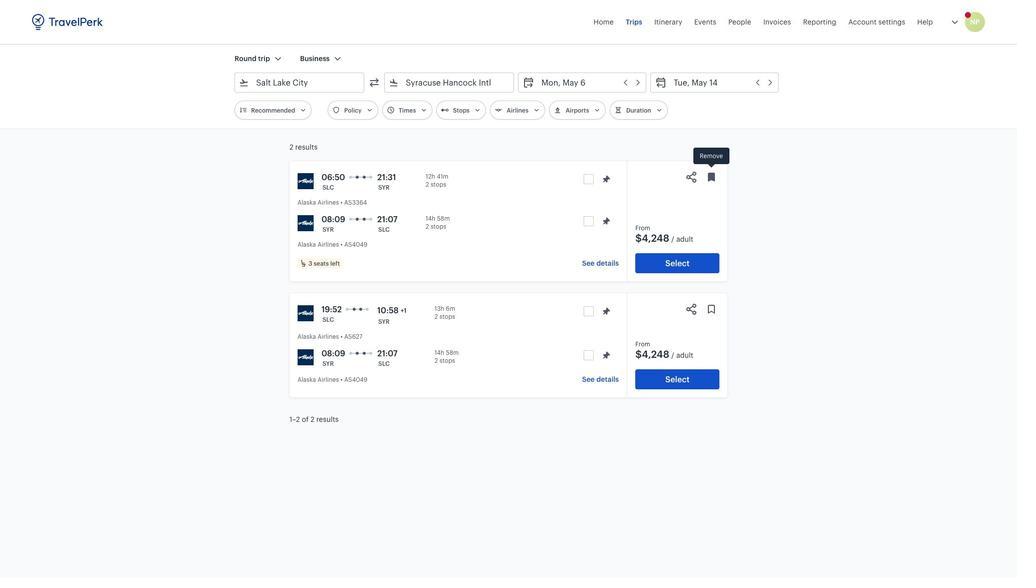 Task type: locate. For each thing, give the bounding box(es) containing it.
2 vertical spatial alaska airlines image
[[298, 306, 314, 322]]

To search field
[[399, 75, 501, 91]]

From search field
[[249, 75, 351, 91]]

alaska airlines image
[[298, 173, 314, 189], [298, 216, 314, 232], [298, 306, 314, 322]]

alaska airlines image
[[298, 350, 314, 366]]

tooltip
[[694, 148, 730, 169]]

1 alaska airlines image from the top
[[298, 173, 314, 189]]

3 alaska airlines image from the top
[[298, 306, 314, 322]]

1 vertical spatial alaska airlines image
[[298, 216, 314, 232]]

0 vertical spatial alaska airlines image
[[298, 173, 314, 189]]



Task type: describe. For each thing, give the bounding box(es) containing it.
2 alaska airlines image from the top
[[298, 216, 314, 232]]

Depart field
[[535, 75, 642, 91]]

Return field
[[667, 75, 774, 91]]



Task type: vqa. For each thing, say whether or not it's contained in the screenshot.
"Return" text box
no



